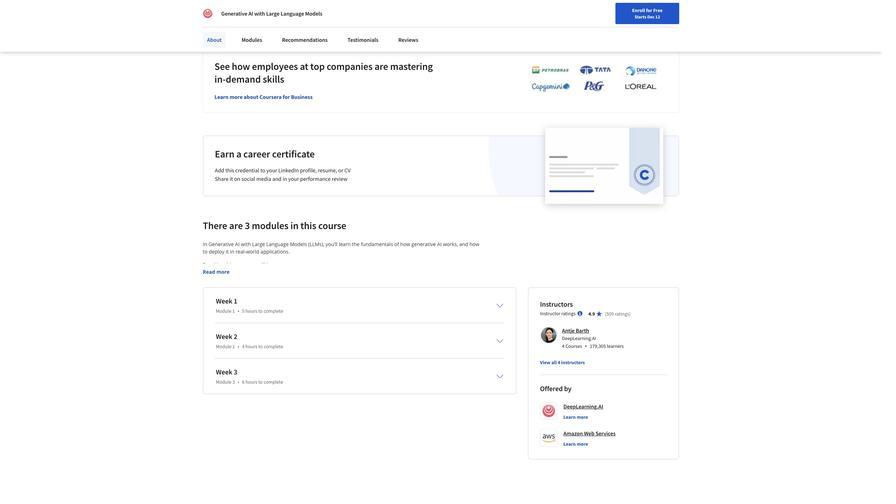 Task type: describe. For each thing, give the bounding box(es) containing it.
credential
[[235, 167, 260, 174]]

add this credential to your linkedin profile, resume, or cv share it on social media and in your performance review
[[215, 167, 351, 182]]

top
[[311, 60, 325, 73]]

0 vertical spatial generative
[[221, 10, 248, 17]]

to right laws
[[267, 299, 272, 305]]

4 inside antje barth deeplearning.ai 4 courses • 179,305 learners
[[563, 343, 565, 349]]

key
[[318, 269, 326, 276]]

in left the building
[[279, 366, 284, 373]]

practices
[[419, 351, 440, 358]]

size,
[[400, 299, 410, 305]]

modules link
[[238, 32, 267, 48]]

0 vertical spatial that
[[315, 284, 324, 291]]

1 vertical spatial from
[[445, 329, 456, 335]]

1 vertical spatial have
[[309, 381, 320, 387]]

0 vertical spatial into
[[234, 396, 243, 402]]

model
[[237, 276, 251, 283]]

0 horizontal spatial data
[[223, 396, 233, 402]]

and down you
[[467, 388, 476, 395]]

llms,
[[344, 284, 357, 291]]

learn more for amazon web services
[[564, 441, 589, 447]]

the down within
[[225, 329, 232, 335]]

use
[[206, 299, 215, 305]]

for up intuition
[[335, 358, 342, 365]]

module for week 1
[[216, 308, 232, 314]]

the right get
[[416, 381, 424, 387]]

and right budget,
[[452, 299, 461, 305]]

applications.
[[261, 248, 290, 255]]

a up "scaling"
[[243, 291, 245, 298]]

1 horizontal spatial into
[[428, 403, 437, 410]]

detail
[[233, 284, 246, 291]]

the right well
[[399, 351, 406, 358]]

this down quickly
[[405, 366, 413, 373]]

week 2 module 2 • 4 hours to complete
[[216, 332, 283, 350]]

services
[[596, 430, 616, 437]]

work,
[[368, 351, 381, 358]]

apply
[[206, 314, 219, 320]]

steps
[[327, 269, 340, 276]]

maximize
[[399, 314, 422, 320]]

deeply
[[206, 269, 222, 276]]

and down developers
[[203, 358, 212, 365]]

0 horizontal spatial course,
[[235, 261, 252, 268]]

to down the work,
[[373, 366, 377, 373]]

1 vertical spatial deeplearning.ai
[[564, 403, 604, 410]]

the down loss
[[439, 403, 446, 410]]

more for the learn more button corresponding to amazon web services
[[577, 441, 589, 447]]

and right tools,
[[332, 314, 341, 320]]

foundational
[[271, 351, 301, 358]]

it.
[[453, 381, 458, 387]]

dive
[[400, 403, 409, 410]]

learn more about coursera for business link
[[215, 93, 313, 100]]

learn inside in generative ai with large language models (llms), you'll learn the fundamentals of how generative ai works, and how to deploy it in real-world applications.
[[339, 241, 351, 248]]

ready
[[331, 403, 344, 410]]

your right deeplearning.ai image
[[217, 7, 227, 14]]

some
[[321, 381, 334, 387]]

module for week 3
[[216, 379, 232, 385]]

2023
[[321, 7, 331, 13]]

are inside see how employees at top companies are mastering in-demand skills
[[375, 60, 389, 73]]

to inside week 2 module 2 • 4 hours to complete
[[259, 343, 263, 350]]

0 horizontal spatial learning
[[203, 403, 223, 410]]

2 vertical spatial performance
[[432, 314, 462, 320]]

week for week 1
[[216, 297, 233, 305]]

to inside the week 3 module 3 • 6 hours to complete
[[259, 379, 263, 385]]

and down machine
[[290, 396, 299, 402]]

0 horizontal spatial llms
[[355, 351, 367, 358]]

1 learning, from the left
[[302, 388, 323, 395]]

able
[[268, 358, 278, 365]]

antje barth deeplearning.ai 4 courses • 179,305 learners
[[563, 327, 624, 350]]

new
[[434, 366, 444, 373]]

models
[[203, 321, 220, 328]]

in right coding
[[379, 381, 383, 387]]

1 horizontal spatial large
[[266, 10, 280, 17]]

2 vertical spatial from
[[257, 403, 269, 410]]

deploy
[[209, 248, 225, 255]]

review
[[332, 175, 348, 182]]

large inside in generative ai with large language models (llms), you'll learn the fundamentals of how generative ai works, and how to deploy it in real-world applications.
[[252, 241, 265, 248]]

1 vertical spatial training,
[[245, 396, 264, 402]]

generative down splitting
[[203, 410, 227, 417]]

and inside add this credential to your linkedin profile, resume, or cv share it on social media and in your performance review
[[273, 175, 282, 182]]

for left business
[[283, 93, 290, 100]]

509
[[607, 311, 614, 317]]

4.9
[[589, 311, 596, 317]]

0 vertical spatial from
[[446, 269, 457, 276]]

more down "demand"
[[230, 93, 243, 100]]

learn for amazon web services
[[564, 441, 576, 447]]

1 - from the top
[[203, 269, 205, 276]]

1 horizontal spatial good
[[299, 358, 311, 365]]

a right earn
[[237, 148, 242, 160]]

deeplearning.ai inside antje barth deeplearning.ai 4 courses • 179,305 learners
[[563, 335, 597, 342]]

179,305
[[590, 343, 606, 349]]

llm-
[[367, 269, 378, 276]]

skills
[[263, 73, 285, 85]]

1 vertical spatial course
[[214, 366, 229, 373]]

your down certificate at the left top
[[289, 175, 299, 182]]

5
[[242, 308, 245, 314]]

2 vertical spatial 3
[[233, 379, 235, 385]]

and right trained,
[[406, 284, 415, 291]]

june 2023
[[310, 7, 331, 13]]

sets.
[[310, 396, 321, 402]]

make
[[285, 358, 298, 365]]

share
[[215, 175, 229, 182]]

0 horizontal spatial are
[[229, 219, 243, 232]]

0 vertical spatial with
[[254, 10, 265, 17]]

you'll inside in generative ai with large language models (llms), you'll learn the fundamentals of how generative ai works, and how to deploy it in real-world applications.
[[326, 241, 338, 248]]

ai left works,
[[438, 241, 442, 248]]

hours for 2
[[246, 343, 258, 350]]

this up understand
[[225, 261, 234, 268]]

to up use
[[203, 291, 208, 298]]

real-
[[236, 248, 246, 255]]

2 - from the top
[[203, 284, 205, 291]]

and up llms,
[[339, 276, 348, 283]]

for inside enroll for free starts dec 12
[[647, 7, 653, 13]]

such
[[324, 388, 335, 395]]

0 vertical spatial linkedin
[[228, 7, 246, 14]]

about
[[207, 36, 222, 43]]

generative ai with large language models
[[221, 10, 323, 17]]

0 vertical spatial 1
[[234, 297, 238, 305]]

add for add to your linkedin profile
[[203, 7, 211, 14]]

challenges
[[233, 329, 258, 335]]

this right take
[[363, 403, 371, 410]]

your up media
[[267, 167, 277, 174]]

generative up trained,
[[393, 269, 418, 276]]

after
[[397, 329, 408, 335]]

the left basics
[[251, 388, 259, 395]]

dataset
[[382, 299, 399, 305]]

12
[[656, 14, 661, 20]]

to left get
[[402, 381, 407, 387]]

and down coding
[[369, 388, 378, 395]]

june
[[310, 7, 320, 13]]

hours for 1
[[246, 308, 258, 314]]

module for week 2
[[216, 343, 232, 350]]

0 horizontal spatial ratings
[[562, 310, 576, 317]]

1 vertical spatial performance
[[282, 276, 312, 283]]

inference,
[[294, 314, 317, 320]]

employees
[[252, 60, 298, 73]]

build
[[423, 358, 435, 365]]

1 horizontal spatial you
[[327, 396, 335, 402]]

the down compute
[[423, 314, 431, 320]]

deeplearning.ai image
[[203, 9, 213, 18]]

variety
[[247, 291, 262, 298]]

for right the creates
[[362, 329, 369, 335]]

0 vertical spatial deployment
[[349, 276, 377, 283]]

learn more button for deeplearning.ai
[[564, 414, 589, 421]]

tuning,
[[277, 314, 293, 320]]

to down ai, at the left of the page
[[276, 276, 280, 283]]

0 vertical spatial language
[[281, 10, 304, 17]]

businesses
[[370, 329, 396, 335]]

profile
[[247, 7, 260, 14]]

industry
[[458, 329, 477, 335]]

1 vertical spatial will
[[231, 366, 238, 373]]

with inside 'by taking this course, you'll learn to: - deeply understand generative ai, describing the key steps in a typical llm-based generative ai lifecycle, from data gathering and model selection, to performance evaluation and deployment - describe in detail the transformer architecture that powers llms, how they're trained, and how fine-tuning enables llms to be adapted to a variety of specific use cases - use empirical scaling laws to optimize the model's objective function across dataset size, compute budget, and inference requirements - apply state-of-the art training, tuning, inference, tools, and deployment methods to maximize the performance of models within the specific constraints of your project - discuss the challenges and opportunities that generative ai creates for businesses after hearing stories from industry researchers and practitioners developers who have a good foundational understanding of how llms work, as well the best practices behind training and deploying them, will be able to make good decisions for their companies and more quickly build working prototypes. this course will support learners in building practical intuition about how to best utilize this exciting new technology. this is an intermediate course, so you should have some experience coding in python to get the most out of it. you should also be familiar with the basics of machine learning, such as supervised and unsupervised learning, loss functions, and splitting data into training, validation, and test sets. if you have taken the machine learning specialization or deep learning specialization from deeplearning.ai, you'll be ready to take this course and dive deeper into the fundamentals of generative ai.'
[[240, 388, 250, 395]]

to inside in generative ai with large language models (llms), you'll learn the fundamentals of how generative ai works, and how to deploy it in real-world applications.
[[203, 248, 208, 255]]

week for week 3
[[216, 368, 233, 376]]

fundamentals inside in generative ai with large language models (llms), you'll learn the fundamentals of how generative ai works, and how to deploy it in real-world applications.
[[361, 241, 393, 248]]

take
[[352, 403, 362, 410]]

dec
[[648, 14, 655, 20]]

and down well
[[382, 358, 391, 365]]

companies inside 'by taking this course, you'll learn to: - deeply understand generative ai, describing the key steps in a typical llm-based generative ai lifecycle, from data gathering and model selection, to performance evaluation and deployment - describe in detail the transformer architecture that powers llms, how they're trained, and how fine-tuning enables llms to be adapted to a variety of specific use cases - use empirical scaling laws to optimize the model's objective function across dataset size, compute budget, and inference requirements - apply state-of-the art training, tuning, inference, tools, and deployment methods to maximize the performance of models within the specific constraints of your project - discuss the challenges and opportunities that generative ai creates for businesses after hearing stories from industry researchers and practitioners developers who have a good foundational understanding of how llms work, as well the best practices behind training and deploying them, will be able to make good decisions for their companies and more quickly build working prototypes. this course will support learners in building practical intuition about how to best utilize this exciting new technology. this is an intermediate course, so you should have some experience coding in python to get the most out of it. you should also be familiar with the basics of machine learning, such as supervised and unsupervised learning, loss functions, and splitting data into training, validation, and test sets. if you have taken the machine learning specialization or deep learning specialization from deeplearning.ai, you'll be ready to take this course and dive deeper into the fundamentals of generative ai.'
[[355, 358, 380, 365]]

and left dive
[[389, 403, 398, 410]]

learners inside 'by taking this course, you'll learn to: - deeply understand generative ai, describing the key steps in a typical llm-based generative ai lifecycle, from data gathering and model selection, to performance evaluation and deployment - describe in detail the transformer architecture that powers llms, how they're trained, and how fine-tuning enables llms to be adapted to a variety of specific use cases - use empirical scaling laws to optimize the model's objective function across dataset size, compute budget, and inference requirements - apply state-of-the art training, tuning, inference, tools, and deployment methods to maximize the performance of models within the specific constraints of your project - discuss the challenges and opportunities that generative ai creates for businesses after hearing stories from industry researchers and practitioners developers who have a good foundational understanding of how llms work, as well the best practices behind training and deploying them, will be able to make good decisions for their companies and more quickly build working prototypes. this course will support learners in building practical intuition about how to best utilize this exciting new technology. this is an intermediate course, so you should have some experience coding in python to get the most out of it. you should also be familiar with the basics of machine learning, such as supervised and unsupervised learning, loss functions, and splitting data into training, validation, and test sets. if you have taken the machine learning specialization or deep learning specialization from deeplearning.ai, you'll be ready to take this course and dive deeper into the fundamentals of generative ai.'
[[259, 366, 278, 373]]

decisions
[[312, 358, 334, 365]]

career
[[244, 148, 270, 160]]

ai up real-
[[235, 241, 240, 248]]

1 horizontal spatial specialization
[[415, 396, 446, 402]]

their
[[343, 358, 354, 365]]

demand
[[226, 73, 261, 85]]

0 vertical spatial data
[[458, 269, 469, 276]]

learners inside antje barth deeplearning.ai 4 courses • 179,305 learners
[[607, 343, 624, 349]]

language inside in generative ai with large language models (llms), you'll learn the fundamentals of how generative ai works, and how to deploy it in real-world applications.
[[267, 241, 289, 248]]

cases
[[298, 291, 310, 298]]

courses
[[566, 343, 583, 349]]

ai left lifecycle,
[[419, 269, 424, 276]]

the up variety
[[247, 284, 255, 291]]

fine-
[[427, 284, 437, 291]]

ai.
[[229, 410, 235, 417]]

practitioners
[[242, 336, 271, 343]]

this inside add this credential to your linkedin profile, resume, or cv share it on social media and in your performance review
[[226, 167, 234, 174]]

to left take
[[346, 403, 350, 410]]

training
[[458, 351, 476, 358]]

generative up the selection,
[[251, 269, 276, 276]]

5 - from the top
[[203, 329, 205, 335]]

to down detail at the left of the page
[[237, 291, 241, 298]]

performance inside add this credential to your linkedin profile, resume, or cv share it on social media and in your performance review
[[300, 175, 331, 182]]

coding
[[362, 381, 377, 387]]

requirements
[[203, 306, 235, 313]]

0 vertical spatial learn
[[215, 93, 229, 100]]

deeper
[[410, 403, 427, 410]]

this up (llms),
[[301, 219, 317, 232]]

in up adapted
[[227, 284, 232, 291]]

and inside in generative ai with large language models (llms), you'll learn the fundamentals of how generative ai works, and how to deploy it in real-world applications.
[[460, 241, 469, 248]]

0 vertical spatial best
[[408, 351, 418, 358]]

and down the challenges
[[232, 336, 241, 343]]

week for week 2
[[216, 332, 233, 341]]

in right modules
[[291, 219, 299, 232]]

learn inside 'by taking this course, you'll learn to: - deeply understand generative ai, describing the key steps in a typical llm-based generative ai lifecycle, from data gathering and model selection, to performance evaluation and deployment - describe in detail the transformer architecture that powers llms, how they're trained, and how fine-tuning enables llms to be adapted to a variety of specific use cases - use empirical scaling laws to optimize the model's objective function across dataset size, compute budget, and inference requirements - apply state-of-the art training, tuning, inference, tools, and deployment methods to maximize the performance of models within the specific constraints of your project - discuss the challenges and opportunities that generative ai creates for businesses after hearing stories from industry researchers and practitioners developers who have a good foundational understanding of how llms work, as well the best practices behind training and deploying them, will be able to make good decisions for their companies and more quickly build working prototypes. this course will support learners in building practical intuition about how to best utilize this exciting new technology. this is an intermediate course, so you should have some experience coding in python to get the most out of it. you should also be familiar with the basics of machine learning, such as supervised and unsupervised learning, loss functions, and splitting data into training, validation, and test sets. if you have taken the machine learning specialization or deep learning specialization from deeplearning.ai, you'll be ready to take this course and dive deeper into the fundamentals of generative ai.'
[[267, 261, 279, 268]]

1 horizontal spatial course,
[[257, 381, 274, 387]]

state-
[[220, 314, 233, 320]]

adapted
[[216, 291, 235, 298]]

1 vertical spatial deployment
[[342, 314, 370, 320]]

model's
[[303, 299, 322, 305]]

0 vertical spatial training,
[[256, 314, 275, 320]]

to up about
[[212, 7, 217, 14]]

1 should from the left
[[292, 381, 307, 387]]

the right taken in the left of the page
[[363, 396, 371, 402]]

web
[[585, 430, 595, 437]]

2 this from the top
[[203, 381, 212, 387]]

working
[[436, 358, 454, 365]]

view all 4 instructors
[[541, 359, 585, 366]]

most
[[425, 381, 437, 387]]

0 vertical spatial you
[[282, 381, 290, 387]]

tools,
[[318, 314, 331, 320]]

more for the learn more button for deeplearning.ai
[[577, 414, 589, 420]]

be down is
[[214, 388, 220, 395]]

reviews
[[399, 36, 419, 43]]

utilize
[[390, 366, 404, 373]]



Task type: locate. For each thing, give the bounding box(es) containing it.
1 horizontal spatial about
[[347, 366, 360, 373]]

should up machine
[[292, 381, 307, 387]]

or down functions,
[[447, 396, 452, 402]]

see how employees at top companies are mastering in-demand skills
[[215, 60, 433, 85]]

1 vertical spatial are
[[229, 219, 243, 232]]

generative left works,
[[412, 241, 436, 248]]

describing
[[284, 269, 308, 276]]

1 horizontal spatial learning
[[393, 396, 413, 402]]

resume,
[[318, 167, 337, 174]]

llms
[[473, 284, 485, 291], [355, 351, 367, 358]]

models inside in generative ai with large language models (llms), you'll learn the fundamentals of how generative ai works, and how to deploy it in real-world applications.
[[290, 241, 307, 248]]

see
[[215, 60, 230, 73]]

2 hours from the top
[[246, 343, 258, 350]]

be down if
[[324, 403, 330, 410]]

add for add this credential to your linkedin profile, resume, or cv share it on social media and in your performance review
[[215, 167, 224, 174]]

or inside add this credential to your linkedin profile, resume, or cv share it on social media and in your performance review
[[339, 167, 344, 174]]

coursera enterprise logos image
[[522, 65, 664, 96]]

1 left 5 at the bottom
[[233, 308, 235, 314]]

- left 'apply'
[[203, 314, 205, 320]]

performance
[[300, 175, 331, 182], [282, 276, 312, 283], [432, 314, 462, 320]]

1 learn more from the top
[[564, 414, 589, 420]]

typical
[[351, 269, 366, 276]]

ai up the modules
[[249, 10, 253, 17]]

exciting
[[415, 366, 433, 373]]

0 vertical spatial models
[[305, 10, 323, 17]]

1
[[234, 297, 238, 305], [233, 308, 235, 314]]

complete inside the week 3 module 3 • 6 hours to complete
[[264, 379, 283, 385]]

1 complete from the top
[[264, 308, 283, 314]]

will
[[252, 358, 259, 365], [231, 366, 238, 373]]

4 right all
[[558, 359, 561, 366]]

(llms),
[[308, 241, 325, 248]]

linkedin
[[228, 7, 246, 14], [279, 167, 299, 174]]

week inside week 1 module 1 • 5 hours to complete
[[216, 297, 233, 305]]

a left the typical
[[347, 269, 349, 276]]

read more button
[[203, 268, 230, 276]]

gathering
[[203, 276, 225, 283]]

0 vertical spatial week
[[216, 297, 233, 305]]

1 this from the top
[[203, 366, 212, 373]]

they're
[[369, 284, 385, 291]]

optimize
[[273, 299, 293, 305]]

more
[[230, 93, 243, 100], [217, 269, 230, 275], [392, 358, 404, 365], [577, 414, 589, 420], [577, 441, 589, 447]]

3 complete from the top
[[264, 379, 283, 385]]

1 vertical spatial this
[[203, 381, 212, 387]]

week inside week 2 module 2 • 4 hours to complete
[[216, 332, 233, 341]]

1 vertical spatial language
[[267, 241, 289, 248]]

more inside 'by taking this course, you'll learn to: - deeply understand generative ai, describing the key steps in a typical llm-based generative ai lifecycle, from data gathering and model selection, to performance evaluation and deployment - describe in detail the transformer architecture that powers llms, how they're trained, and how fine-tuning enables llms to be adapted to a variety of specific use cases - use empirical scaling laws to optimize the model's objective function across dataset size, compute budget, and inference requirements - apply state-of-the art training, tuning, inference, tools, and deployment methods to maximize the performance of models within the specific constraints of your project - discuss the challenges and opportunities that generative ai creates for businesses after hearing stories from industry researchers and practitioners developers who have a good foundational understanding of how llms work, as well the best practices behind training and deploying them, will be able to make good decisions for their companies and more quickly build working prototypes. this course will support learners in building practical intuition about how to best utilize this exciting new technology. this is an intermediate course, so you should have some experience coding in python to get the most out of it. you should also be familiar with the basics of machine learning, such as supervised and unsupervised learning, loss functions, and splitting data into training, validation, and test sets. if you have taken the machine learning specialization or deep learning specialization from deeplearning.ai, you'll be ready to take this course and dive deeper into the fundamentals of generative ai.'
[[392, 358, 404, 365]]

1 vertical spatial 1
[[233, 308, 235, 314]]

it right deploy
[[226, 248, 229, 255]]

use
[[288, 291, 296, 298]]

your inside 'by taking this course, you'll learn to: - deeply understand generative ai, describing the key steps in a typical llm-based generative ai lifecycle, from data gathering and model selection, to performance evaluation and deployment - describe in detail the transformer architecture that powers llms, how they're trained, and how fine-tuning enables llms to be adapted to a variety of specific use cases - use empirical scaling laws to optimize the model's objective function across dataset size, compute budget, and inference requirements - apply state-of-the art training, tuning, inference, tools, and deployment methods to maximize the performance of models within the specific constraints of your project - discuss the challenges and opportunities that generative ai creates for businesses after hearing stories from industry researchers and practitioners developers who have a good foundational understanding of how llms work, as well the best practices behind training and deploying them, will be able to make good decisions for their companies and more quickly build working prototypes. this course will support learners in building practical intuition about how to best utilize this exciting new technology. this is an intermediate course, so you should have some experience coding in python to get the most out of it. you should also be familiar with the basics of machine learning, such as supervised and unsupervised learning, loss functions, and splitting data into training, validation, and test sets. if you have taken the machine learning specialization or deep learning specialization from deeplearning.ai, you'll be ready to take this course and dive deeper into the fundamentals of generative ai.'
[[297, 321, 308, 328]]

1 vertical spatial specialization
[[225, 403, 256, 410]]

1 horizontal spatial are
[[375, 60, 389, 73]]

1 vertical spatial complete
[[264, 343, 283, 350]]

0 horizontal spatial will
[[231, 366, 238, 373]]

module inside week 1 module 1 • 5 hours to complete
[[216, 308, 232, 314]]

hours right 5 at the bottom
[[246, 308, 258, 314]]

1 vertical spatial learn
[[267, 261, 279, 268]]

add up share
[[215, 167, 224, 174]]

0 vertical spatial add
[[203, 7, 211, 14]]

llms left the work,
[[355, 351, 367, 358]]

language up applications. at the left of page
[[267, 241, 289, 248]]

1 horizontal spatial data
[[458, 269, 469, 276]]

be left 'able'
[[261, 358, 267, 365]]

and down understand
[[226, 276, 235, 283]]

- down models
[[203, 329, 205, 335]]

-
[[203, 269, 205, 276], [203, 284, 205, 291], [203, 299, 205, 305], [203, 314, 205, 320], [203, 329, 205, 335]]

week up requirements
[[216, 297, 233, 305]]

how inside see how employees at top companies are mastering in-demand skills
[[232, 60, 250, 73]]

0 horizontal spatial best
[[379, 366, 389, 373]]

about inside 'by taking this course, you'll learn to: - deeply understand generative ai, describing the key steps in a typical llm-based generative ai lifecycle, from data gathering and model selection, to performance evaluation and deployment - describe in detail the transformer architecture that powers llms, how they're trained, and how fine-tuning enables llms to be adapted to a variety of specific use cases - use empirical scaling laws to optimize the model's objective function across dataset size, compute budget, and inference requirements - apply state-of-the art training, tuning, inference, tools, and deployment methods to maximize the performance of models within the specific constraints of your project - discuss the challenges and opportunities that generative ai creates for businesses after hearing stories from industry researchers and practitioners developers who have a good foundational understanding of how llms work, as well the best practices behind training and deploying them, will be able to make good decisions for their companies and more quickly build working prototypes. this course will support learners in building practical intuition about how to best utilize this exciting new technology. this is an intermediate course, so you should have some experience coding in python to get the most out of it. you should also be familiar with the basics of machine learning, such as supervised and unsupervised learning, loss functions, and splitting data into training, validation, and test sets. if you have taken the machine learning specialization or deep learning specialization from deeplearning.ai, you'll be ready to take this course and dive deeper into the fundamentals of generative ai.'
[[347, 366, 360, 373]]

2 horizontal spatial course
[[373, 403, 388, 410]]

specialization up ai.
[[225, 403, 256, 410]]

0 horizontal spatial large
[[252, 241, 265, 248]]

are
[[375, 60, 389, 73], [229, 219, 243, 232]]

that down evaluation
[[315, 284, 324, 291]]

complete inside week 1 module 1 • 5 hours to complete
[[264, 308, 283, 314]]

• left 5 at the bottom
[[238, 308, 239, 314]]

budget,
[[433, 299, 451, 305]]

deployment down the function
[[342, 314, 370, 320]]

as right such
[[336, 388, 341, 395]]

the inside in generative ai with large language models (llms), you'll learn the fundamentals of how generative ai works, and how to deploy it in real-world applications.
[[352, 241, 360, 248]]

1 vertical spatial hours
[[246, 343, 258, 350]]

2 complete from the top
[[264, 343, 283, 350]]

2 vertical spatial course
[[373, 403, 388, 410]]

is
[[214, 381, 217, 387]]

complete down "optimize"
[[264, 308, 283, 314]]

learn up 'amazon' at the right bottom of page
[[564, 414, 576, 420]]

learn more button for amazon web services
[[564, 441, 589, 448]]

fundamentals up llm- at the left bottom
[[361, 241, 393, 248]]

module inside the week 3 module 3 • 6 hours to complete
[[216, 379, 232, 385]]

0 horizontal spatial course
[[214, 366, 229, 373]]

2 vertical spatial week
[[216, 368, 233, 376]]

add
[[203, 7, 211, 14], [215, 167, 224, 174]]

ratings down instructors
[[562, 310, 576, 317]]

good
[[258, 351, 270, 358], [299, 358, 311, 365]]

week 3 module 3 • 6 hours to complete
[[216, 368, 283, 385]]

1 vertical spatial course,
[[257, 381, 274, 387]]

0 vertical spatial complete
[[264, 308, 283, 314]]

will up support
[[252, 358, 259, 365]]

machine
[[281, 388, 301, 395]]

1 vertical spatial add
[[215, 167, 224, 174]]

be up use
[[209, 291, 215, 298]]

1 vertical spatial module
[[216, 343, 232, 350]]

coursera career certificate image
[[546, 128, 664, 204]]

1 horizontal spatial best
[[408, 351, 418, 358]]

course down the deploying
[[214, 366, 229, 373]]

generative right deeplearning.ai image
[[221, 10, 248, 17]]

with up the modules
[[254, 10, 265, 17]]

there
[[203, 219, 227, 232]]

specialization
[[415, 396, 446, 402], [225, 403, 256, 410]]

1 horizontal spatial linkedin
[[279, 167, 299, 174]]

you'll down the sets.
[[311, 403, 323, 410]]

1 vertical spatial with
[[241, 241, 251, 248]]

to down laws
[[259, 308, 263, 314]]

ai left the creates
[[338, 329, 343, 335]]

1 vertical spatial as
[[336, 388, 341, 395]]

fundamentals inside 'by taking this course, you'll learn to: - deeply understand generative ai, describing the key steps in a typical llm-based generative ai lifecycle, from data gathering and model selection, to performance evaluation and deployment - describe in detail the transformer architecture that powers llms, how they're trained, and how fine-tuning enables llms to be adapted to a variety of specific use cases - use empirical scaling laws to optimize the model's objective function across dataset size, compute budget, and inference requirements - apply state-of-the art training, tuning, inference, tools, and deployment methods to maximize the performance of models within the specific constraints of your project - discuss the challenges and opportunities that generative ai creates for businesses after hearing stories from industry researchers and practitioners developers who have a good foundational understanding of how llms work, as well the best practices behind training and deploying them, will be able to make good decisions for their companies and more quickly build working prototypes. this course will support learners in building practical intuition about how to best utilize this exciting new technology. this is an intermediate course, so you should have some experience coding in python to get the most out of it. you should also be familiar with the basics of machine learning, such as supervised and unsupervised learning, loss functions, and splitting data into training, validation, and test sets. if you have taken the machine learning specialization or deep learning specialization from deeplearning.ai, you'll be ready to take this course and dive deeper into the fundamentals of generative ai.'
[[447, 403, 480, 410]]

0 vertical spatial llms
[[473, 284, 485, 291]]

1 horizontal spatial as
[[382, 351, 387, 358]]

2 vertical spatial with
[[240, 388, 250, 395]]

0 horizontal spatial about
[[244, 93, 259, 100]]

there are 3 modules in this course
[[203, 219, 347, 232]]

function
[[345, 299, 364, 305]]

more up utilize
[[392, 358, 404, 365]]

of inside in generative ai with large language models (llms), you'll learn the fundamentals of how generative ai works, and how to deploy it in real-world applications.
[[395, 241, 399, 248]]

complete for week 1
[[264, 308, 283, 314]]

2 module from the top
[[216, 343, 232, 350]]

models
[[305, 10, 323, 17], [290, 241, 307, 248]]

in inside in generative ai with large language models (llms), you'll learn the fundamentals of how generative ai works, and how to deploy it in real-world applications.
[[230, 248, 235, 255]]

3 module from the top
[[216, 379, 232, 385]]

2 horizontal spatial 4
[[563, 343, 565, 349]]

1 vertical spatial large
[[252, 241, 265, 248]]

complete up basics
[[264, 379, 283, 385]]

)
[[630, 311, 631, 317]]

generative up deploy
[[209, 241, 234, 248]]

large right "profile"
[[266, 10, 280, 17]]

4 inside "button"
[[558, 359, 561, 366]]

0 vertical spatial as
[[382, 351, 387, 358]]

of-
[[233, 314, 239, 320]]

hours inside the week 3 module 3 • 6 hours to complete
[[246, 379, 258, 385]]

0 vertical spatial course
[[319, 219, 347, 232]]

prototypes.
[[456, 358, 482, 365]]

deeplearning.ai,
[[270, 403, 310, 410]]

3 - from the top
[[203, 299, 205, 305]]

0 horizontal spatial good
[[258, 351, 270, 358]]

a down week 2 module 2 • 4 hours to complete
[[254, 351, 257, 358]]

1 vertical spatial learning
[[203, 403, 223, 410]]

hours for 3
[[246, 379, 258, 385]]

1 horizontal spatial llms
[[473, 284, 485, 291]]

you right if
[[327, 396, 335, 402]]

modules
[[242, 36, 262, 43]]

performance down "describing"
[[282, 276, 312, 283]]

learn more down the deeplearning.ai link
[[564, 414, 589, 420]]

2 vertical spatial hours
[[246, 379, 258, 385]]

2 horizontal spatial have
[[336, 396, 348, 402]]

1 vertical spatial or
[[447, 396, 452, 402]]

to down practitioners
[[259, 343, 263, 350]]

0 vertical spatial or
[[339, 167, 344, 174]]

amazon
[[564, 430, 583, 437]]

how
[[232, 60, 250, 73], [401, 241, 411, 248], [470, 241, 480, 248], [358, 284, 368, 291], [416, 284, 426, 291], [343, 351, 353, 358], [362, 366, 371, 373]]

learning, down most
[[412, 388, 432, 395]]

0 horizontal spatial have
[[242, 351, 253, 358]]

intermediate
[[226, 381, 256, 387]]

it left on at the top
[[230, 175, 233, 182]]

and right works,
[[460, 241, 469, 248]]

0 vertical spatial learn more button
[[564, 414, 589, 421]]

performance down profile,
[[300, 175, 331, 182]]

earn
[[215, 148, 235, 160]]

banner navigation
[[6, 0, 200, 14]]

learn for deeplearning.ai
[[564, 414, 576, 420]]

0 horizontal spatial fundamentals
[[361, 241, 393, 248]]

1 week from the top
[[216, 297, 233, 305]]

mastering
[[391, 60, 433, 73]]

antje barth link
[[563, 327, 590, 334]]

4 - from the top
[[203, 314, 205, 320]]

4 inside week 2 module 2 • 4 hours to complete
[[242, 343, 245, 350]]

week
[[216, 297, 233, 305], [216, 332, 233, 341], [216, 368, 233, 376]]

2 week from the top
[[216, 332, 233, 341]]

1 left "scaling"
[[234, 297, 238, 305]]

0 horizontal spatial that
[[302, 329, 311, 335]]

• inside the week 3 module 3 • 6 hours to complete
[[238, 379, 239, 385]]

complete for week 3
[[264, 379, 283, 385]]

amazon web services link
[[564, 429, 616, 438]]

data down familiar
[[223, 396, 233, 402]]

objective
[[323, 299, 344, 305]]

your down inference,
[[297, 321, 308, 328]]

lifecycle,
[[425, 269, 444, 276]]

complete up foundational
[[264, 343, 283, 350]]

splitting
[[203, 396, 221, 402]]

fundamentals
[[361, 241, 393, 248], [447, 403, 480, 410]]

and up practitioners
[[259, 329, 268, 335]]

1 horizontal spatial learning,
[[412, 388, 432, 395]]

• for 2
[[238, 343, 239, 350]]

basics
[[260, 388, 274, 395]]

1 vertical spatial into
[[428, 403, 437, 410]]

2 should from the left
[[469, 381, 485, 387]]

and
[[273, 175, 282, 182], [460, 241, 469, 248], [226, 276, 235, 283], [339, 276, 348, 283], [406, 284, 415, 291], [452, 299, 461, 305], [332, 314, 341, 320], [259, 329, 268, 335], [232, 336, 241, 343], [203, 358, 212, 365], [382, 358, 391, 365], [369, 388, 378, 395], [467, 388, 476, 395], [290, 396, 299, 402], [389, 403, 398, 410]]

1 module from the top
[[216, 308, 232, 314]]

1 learn more button from the top
[[564, 414, 589, 421]]

linkedin inside add this credential to your linkedin profile, resume, or cv share it on social media and in your performance review
[[279, 167, 299, 174]]

to inside week 1 module 1 • 5 hours to complete
[[259, 308, 263, 314]]

laws
[[256, 299, 266, 305]]

2 learn more button from the top
[[564, 441, 589, 448]]

the up the typical
[[352, 241, 360, 248]]

generative inside in generative ai with large language models (llms), you'll learn the fundamentals of how generative ai works, and how to deploy it in real-world applications.
[[412, 241, 436, 248]]

generative inside in generative ai with large language models (llms), you'll learn the fundamentals of how generative ai works, and how to deploy it in real-world applications.
[[209, 241, 234, 248]]

(
[[606, 311, 607, 317]]

deployment down the typical
[[349, 276, 377, 283]]

to right "methods"
[[393, 314, 398, 320]]

best left utilize
[[379, 366, 389, 373]]

or inside 'by taking this course, you'll learn to: - deeply understand generative ai, describing the key steps in a typical llm-based generative ai lifecycle, from data gathering and model selection, to performance evaluation and deployment - describe in detail the transformer architecture that powers llms, how they're trained, and how fine-tuning enables llms to be adapted to a variety of specific use cases - use empirical scaling laws to optimize the model's objective function across dataset size, compute budget, and inference requirements - apply state-of-the art training, tuning, inference, tools, and deployment methods to maximize the performance of models within the specific constraints of your project - discuss the challenges and opportunities that generative ai creates for businesses after hearing stories from industry researchers and practitioners developers who have a good foundational understanding of how llms work, as well the best practices behind training and deploying them, will be able to make good decisions for their companies and more quickly build working prototypes. this course will support learners in building practical intuition about how to best utilize this exciting new technology. this is an intermediate course, so you should have some experience coding in python to get the most out of it. you should also be familiar with the basics of machine learning, such as supervised and unsupervised learning, loss functions, and splitting data into training, validation, and test sets. if you have taken the machine learning specialization or deep learning specialization from deeplearning.ai, you'll be ready to take this course and dive deeper into the fundamentals of generative ai.'
[[447, 396, 452, 402]]

good up 'able'
[[258, 351, 270, 358]]

fundamentals down deep
[[447, 403, 480, 410]]

you'll
[[253, 261, 265, 268]]

to:
[[280, 261, 286, 268]]

more inside read more button
[[217, 269, 230, 275]]

instructors
[[541, 300, 573, 309]]

1 horizontal spatial add
[[215, 167, 224, 174]]

in inside add this credential to your linkedin profile, resume, or cv share it on social media and in your performance review
[[283, 175, 287, 182]]

• inside antje barth deeplearning.ai 4 courses • 179,305 learners
[[585, 342, 588, 350]]

learn right (llms),
[[339, 241, 351, 248]]

the down of-
[[237, 321, 244, 328]]

2 learn more from the top
[[564, 441, 589, 447]]

1 horizontal spatial course
[[319, 219, 347, 232]]

1 vertical spatial learn more
[[564, 441, 589, 447]]

in generative ai with large language models (llms), you'll learn the fundamentals of how generative ai works, and how to deploy it in real-world applications.
[[203, 241, 481, 255]]

1 horizontal spatial fundamentals
[[447, 403, 480, 410]]

more down web
[[577, 441, 589, 447]]

learn more down 'amazon' at the right bottom of page
[[564, 441, 589, 447]]

data
[[458, 269, 469, 276], [223, 396, 233, 402]]

linkedin left "profile"
[[228, 7, 246, 14]]

read
[[203, 269, 215, 275]]

1 vertical spatial llms
[[355, 351, 367, 358]]

2
[[234, 332, 238, 341], [233, 343, 235, 350]]

antje barth image
[[542, 327, 557, 343]]

1 vertical spatial you'll
[[311, 403, 323, 410]]

add inside add this credential to your linkedin profile, resume, or cv share it on social media and in your performance review
[[215, 167, 224, 174]]

0 vertical spatial course,
[[235, 261, 252, 268]]

the down cases
[[295, 299, 302, 305]]

hours inside week 2 module 2 • 4 hours to complete
[[246, 343, 258, 350]]

0 horizontal spatial as
[[336, 388, 341, 395]]

deeplearning.ai link
[[564, 402, 604, 411]]

more for read more button
[[217, 269, 230, 275]]

media
[[257, 175, 271, 182]]

0 vertical spatial good
[[258, 351, 270, 358]]

recommendations link
[[278, 32, 332, 48]]

3 week from the top
[[216, 368, 233, 376]]

add up about
[[203, 7, 211, 14]]

2 learning, from the left
[[412, 388, 432, 395]]

hours right '6' in the bottom left of the page
[[246, 379, 258, 385]]

to inside add this credential to your linkedin profile, resume, or cv share it on social media and in your performance review
[[261, 167, 266, 174]]

to right 'able'
[[279, 358, 284, 365]]

1 vertical spatial companies
[[355, 358, 380, 365]]

1 horizontal spatial 4
[[558, 359, 561, 366]]

module down empirical on the left bottom
[[216, 308, 232, 314]]

course, up understand
[[235, 261, 252, 268]]

1 vertical spatial specific
[[246, 321, 263, 328]]

• inside week 2 module 2 • 4 hours to complete
[[238, 343, 239, 350]]

language
[[281, 10, 304, 17], [267, 241, 289, 248]]

it inside add this credential to your linkedin profile, resume, or cv share it on social media and in your performance review
[[230, 175, 233, 182]]

across
[[365, 299, 380, 305]]

the left key on the left of the page
[[309, 269, 317, 276]]

week inside the week 3 module 3 • 6 hours to complete
[[216, 368, 233, 376]]

3 hours from the top
[[246, 379, 258, 385]]

training, down basics
[[245, 396, 264, 402]]

1 hours from the top
[[246, 308, 258, 314]]

functions,
[[443, 388, 466, 395]]

or left cv
[[339, 167, 344, 174]]

machine
[[372, 396, 392, 402]]

learners right 179,305
[[607, 343, 624, 349]]

large
[[266, 10, 280, 17], [252, 241, 265, 248]]

in right steps
[[341, 269, 345, 276]]

companies inside see how employees at top companies are mastering in-demand skills
[[327, 60, 373, 73]]

1 vertical spatial 2
[[233, 343, 235, 350]]

1 vertical spatial best
[[379, 366, 389, 373]]

stories
[[428, 329, 444, 335]]

0 horizontal spatial linkedin
[[228, 7, 246, 14]]

0 vertical spatial specialization
[[415, 396, 446, 402]]

1 vertical spatial about
[[347, 366, 360, 373]]

None search field
[[101, 19, 271, 33]]

more down the deeplearning.ai link
[[577, 414, 589, 420]]

specific down art
[[246, 321, 263, 328]]

0 vertical spatial hours
[[246, 308, 258, 314]]

also
[[203, 388, 212, 395]]

1 horizontal spatial ratings
[[615, 311, 630, 317]]

0 vertical spatial learning
[[393, 396, 413, 402]]

1 vertical spatial learners
[[259, 366, 278, 373]]

that down project
[[302, 329, 311, 335]]

• for 3
[[238, 379, 239, 385]]

0 vertical spatial deeplearning.ai
[[563, 335, 597, 342]]

get
[[408, 381, 415, 387]]

0 vertical spatial companies
[[327, 60, 373, 73]]

hours inside week 1 module 1 • 5 hours to complete
[[246, 308, 258, 314]]

ratings
[[562, 310, 576, 317], [615, 311, 630, 317]]

complete for week 2
[[264, 343, 283, 350]]

building
[[285, 366, 304, 373]]

learn more for deeplearning.ai
[[564, 414, 589, 420]]

0 horizontal spatial 4
[[242, 343, 245, 350]]

0 vertical spatial 3
[[245, 219, 250, 232]]

it inside in generative ai with large language models (llms), you'll learn the fundamentals of how generative ai works, and how to deploy it in real-world applications.
[[226, 248, 229, 255]]

your
[[217, 7, 227, 14], [267, 167, 277, 174], [289, 175, 299, 182], [297, 321, 308, 328]]

week down the deploying
[[216, 368, 233, 376]]

understanding
[[302, 351, 336, 358]]

best up quickly
[[408, 351, 418, 358]]

0 vertical spatial 2
[[234, 332, 238, 341]]

1 vertical spatial 3
[[234, 368, 238, 376]]

generative down project
[[313, 329, 337, 335]]

deploying
[[213, 358, 236, 365]]

0 vertical spatial have
[[242, 351, 253, 358]]

ai,
[[277, 269, 283, 276]]

are left the mastering
[[375, 60, 389, 73]]

0 horizontal spatial specialization
[[225, 403, 256, 410]]

powers
[[325, 284, 342, 291]]

view all 4 instructors button
[[541, 359, 585, 366]]

generative
[[412, 241, 436, 248], [251, 269, 276, 276], [393, 269, 418, 276], [313, 329, 337, 335], [203, 410, 227, 417]]

the left art
[[239, 314, 247, 320]]

• left '6' in the bottom left of the page
[[238, 379, 239, 385]]

1 vertical spatial learn more button
[[564, 441, 589, 448]]

1 horizontal spatial will
[[252, 358, 259, 365]]

0 horizontal spatial you'll
[[311, 403, 323, 410]]

0 vertical spatial will
[[252, 358, 259, 365]]

by
[[203, 261, 209, 268]]

complete inside week 2 module 2 • 4 hours to complete
[[264, 343, 283, 350]]

offered by
[[541, 384, 572, 393]]

learning,
[[302, 388, 323, 395], [412, 388, 432, 395]]

researchers
[[203, 336, 230, 343]]

this up also
[[203, 381, 212, 387]]

• inside week 1 module 1 • 5 hours to complete
[[238, 308, 239, 314]]

technology.
[[445, 366, 472, 373]]

deeplearning.ai down by
[[564, 403, 604, 410]]

all
[[552, 359, 557, 366]]

0 vertical spatial specific
[[270, 291, 287, 298]]

• for 1
[[238, 308, 239, 314]]

you'll inside 'by taking this course, you'll learn to: - deeply understand generative ai, describing the key steps in a typical llm-based generative ai lifecycle, from data gathering and model selection, to performance evaluation and deployment - describe in detail the transformer architecture that powers llms, how they're trained, and how fine-tuning enables llms to be adapted to a variety of specific use cases - use empirical scaling laws to optimize the model's objective function across dataset size, compute budget, and inference requirements - apply state-of-the art training, tuning, inference, tools, and deployment methods to maximize the performance of models within the specific constraints of your project - discuss the challenges and opportunities that generative ai creates for businesses after hearing stories from industry researchers and practitioners developers who have a good foundational understanding of how llms work, as well the best practices behind training and deploying them, will be able to make good decisions for their companies and more quickly build working prototypes. this course will support learners in building practical intuition about how to best utilize this exciting new technology. this is an intermediate course, so you should have some experience coding in python to get the most out of it. you should also be familiar with the basics of machine learning, such as supervised and unsupervised learning, loss functions, and splitting data into training, validation, and test sets. if you have taken the machine learning specialization or deep learning specialization from deeplearning.ai, you'll be ready to take this course and dive deeper into the fundamentals of generative ai.'
[[311, 403, 323, 410]]

0 horizontal spatial or
[[339, 167, 344, 174]]

with inside in generative ai with large language models (llms), you'll learn the fundamentals of how generative ai works, and how to deploy it in real-world applications.
[[241, 241, 251, 248]]

module inside week 2 module 2 • 4 hours to complete
[[216, 343, 232, 350]]

1 vertical spatial good
[[299, 358, 311, 365]]



Task type: vqa. For each thing, say whether or not it's contained in the screenshot.
to
yes



